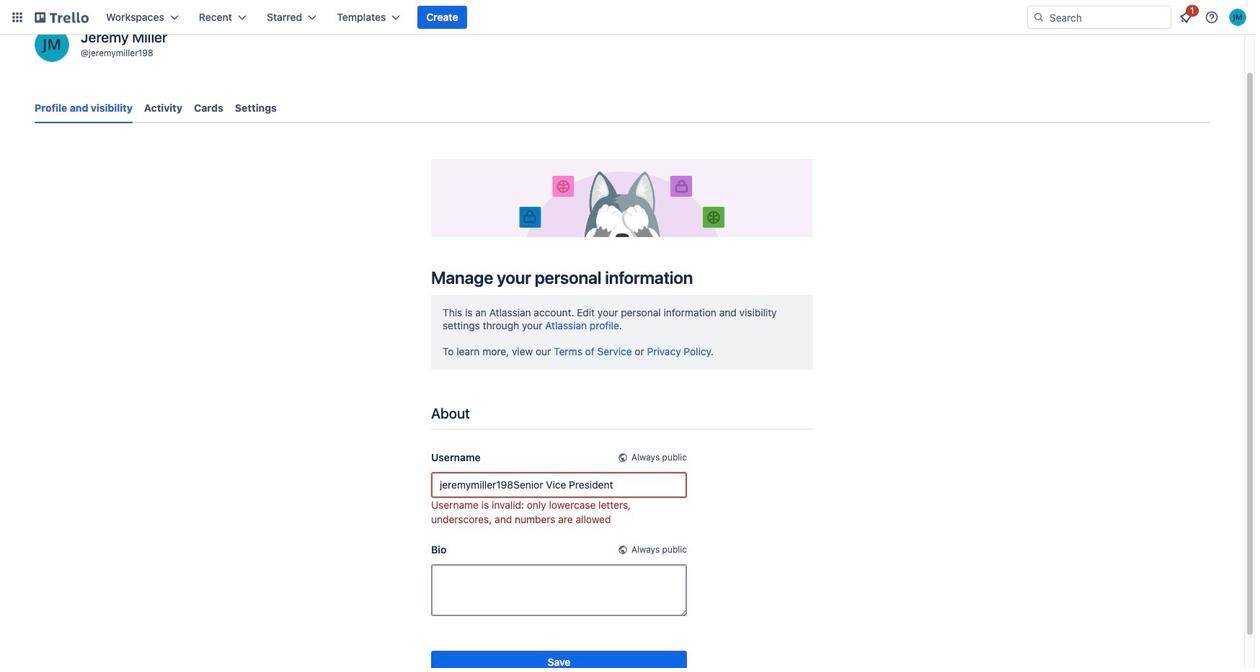 Task type: locate. For each thing, give the bounding box(es) containing it.
1 notification image
[[1178, 9, 1195, 26]]

open information menu image
[[1205, 10, 1220, 25]]

back to home image
[[35, 6, 89, 29]]

1 vertical spatial jeremy miller (jeremymiller198) image
[[35, 27, 69, 62]]

primary element
[[0, 0, 1256, 35]]

None text field
[[431, 472, 687, 498], [431, 565, 687, 617], [431, 472, 687, 498], [431, 565, 687, 617]]

1 horizontal spatial jeremy miller (jeremymiller198) image
[[1230, 9, 1247, 26]]

jeremy miller (jeremymiller198) image
[[1230, 9, 1247, 26], [35, 27, 69, 62]]

0 vertical spatial jeremy miller (jeremymiller198) image
[[1230, 9, 1247, 26]]



Task type: vqa. For each thing, say whether or not it's contained in the screenshot.
Members
no



Task type: describe. For each thing, give the bounding box(es) containing it.
jeremy miller (jeremymiller198) image inside primary element
[[1230, 9, 1247, 26]]

search image
[[1034, 12, 1045, 23]]

Search field
[[1045, 7, 1171, 27]]

0 horizontal spatial jeremy miller (jeremymiller198) image
[[35, 27, 69, 62]]



